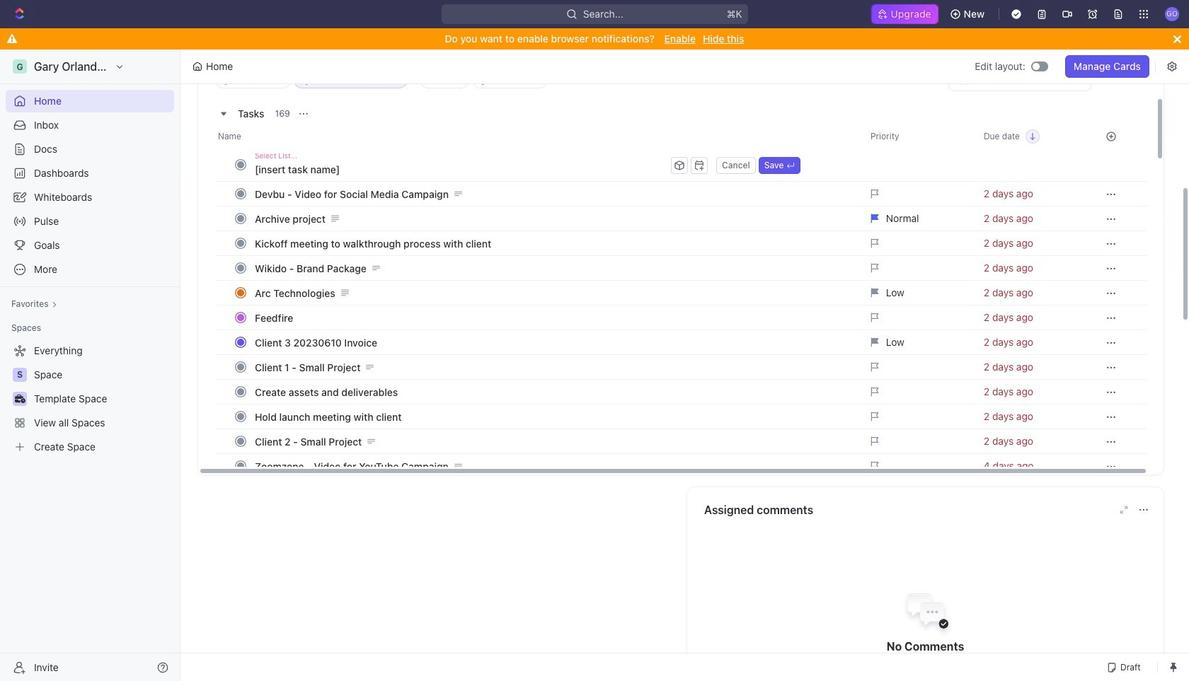 Task type: vqa. For each thing, say whether or not it's contained in the screenshot.
Go to Space link
no



Task type: locate. For each thing, give the bounding box(es) containing it.
space, , element
[[13, 368, 27, 382]]

set priority image
[[862, 181, 975, 207], [862, 231, 975, 256], [862, 256, 975, 281], [862, 305, 975, 331], [862, 355, 975, 380], [862, 379, 975, 405], [862, 404, 975, 430], [862, 429, 975, 454], [862, 454, 975, 479]]

Task Name text field
[[255, 158, 668, 180]]

6 set priority image from the top
[[862, 379, 975, 405]]

tree
[[6, 340, 174, 459]]

8 set priority image from the top
[[862, 429, 975, 454]]

gary orlando's workspace, , element
[[13, 59, 27, 74]]

9 set priority image from the top
[[862, 454, 975, 479]]

4 set priority image from the top
[[862, 305, 975, 331]]



Task type: describe. For each thing, give the bounding box(es) containing it.
tree inside sidebar navigation
[[6, 340, 174, 459]]

3 set priority image from the top
[[862, 256, 975, 281]]

business time image
[[15, 395, 25, 403]]

1 set priority image from the top
[[862, 181, 975, 207]]

5 set priority image from the top
[[862, 355, 975, 380]]

7 set priority image from the top
[[862, 404, 975, 430]]

2 set priority image from the top
[[862, 231, 975, 256]]

sidebar navigation
[[0, 50, 183, 682]]



